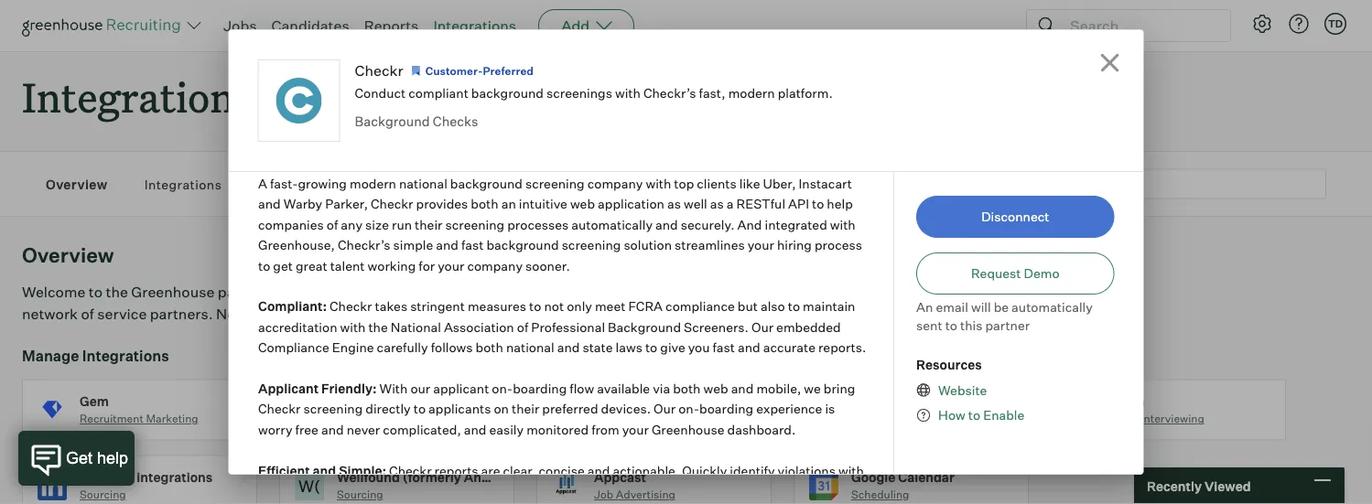Task type: vqa. For each thing, say whether or not it's contained in the screenshot.


Task type: locate. For each thing, give the bounding box(es) containing it.
checkr inside checkr background checks
[[337, 394, 382, 410]]

stringent
[[410, 299, 465, 315]]

1 vertical spatial boarding
[[699, 401, 753, 417]]

checkr's down any
[[337, 237, 390, 253]]

checkr inside the checkr takes stringent measures to not only meet fcra compliance but also to maintain accreditation with the national association of professional background screeners. our embedded compliance engine carefully follows both national and state laws to give you fast and accurate reports.
[[329, 299, 372, 315]]

be
[[994, 299, 1009, 316]]

our left 450+
[[502, 283, 524, 301]]

0 vertical spatial our
[[751, 319, 774, 335]]

0 horizontal spatial are
[[312, 305, 334, 323]]

boarding up preferred
[[513, 381, 567, 397]]

both down give on the left
[[673, 381, 701, 397]]

0 horizontal spatial compliance
[[665, 299, 735, 315]]

1 vertical spatial compliance
[[766, 483, 835, 499]]

flow
[[569, 381, 594, 397]]

checkr for checkr background checks
[[337, 394, 382, 410]]

boarding
[[513, 381, 567, 397], [699, 401, 753, 417]]

to left give on the left
[[645, 340, 657, 356]]

on- up on
[[492, 381, 513, 397]]

2 vertical spatial both
[[673, 381, 701, 397]]

accreditation
[[258, 319, 337, 335]]

modern up parker,
[[349, 176, 396, 192]]

their right on
[[511, 401, 539, 417]]

a right just
[[365, 305, 373, 323]]

0 vertical spatial you
[[391, 283, 416, 301]]

1 vertical spatial dashboard.
[[424, 504, 493, 505]]

actionable.
[[613, 463, 679, 479]]

screening down provides
[[445, 217, 504, 233]]

fast up explore
[[461, 237, 484, 253]]

hireflow
[[594, 394, 647, 410]]

clients
[[697, 176, 737, 192]]

greenhouse up partners. at the left of page
[[131, 283, 215, 301]]

0 horizontal spatial greenhouse
[[131, 283, 215, 301]]

0 horizontal spatial partners
[[250, 305, 308, 323]]

0 vertical spatial their
[[415, 217, 442, 233]]

0 vertical spatial partners
[[647, 283, 706, 301]]

integrations
[[434, 16, 517, 35], [22, 70, 253, 124], [144, 176, 222, 192], [82, 347, 169, 365]]

checkr's
[[644, 85, 697, 101], [337, 237, 390, 253]]

1 horizontal spatial our
[[751, 319, 774, 335]]

both
[[471, 196, 498, 212], [475, 340, 503, 356], [673, 381, 701, 397]]

conduct compliant background screenings with checkr's fast, modern platform.
[[355, 85, 833, 101]]

are down the page
[[312, 305, 334, 323]]

1 horizontal spatial national
[[506, 340, 554, 356]]

the up service
[[106, 283, 128, 301]]

automatically
[[571, 217, 653, 233], [1012, 299, 1093, 316]]

partners
[[647, 283, 706, 301], [250, 305, 308, 323]]

company up application
[[587, 176, 643, 192]]

1 horizontal spatial on-
[[678, 401, 699, 417]]

automatically inside an email will be automatically sent to this partner
[[1012, 299, 1093, 316]]

background checks link
[[355, 113, 479, 130]]

how
[[939, 408, 966, 424]]

via down quickly
[[671, 483, 689, 499]]

1 vertical spatial both
[[475, 340, 503, 356]]

both inside the checkr takes stringent measures to not only meet fcra compliance but also to maintain accreditation with the national association of professional background screeners. our embedded compliance engine carefully follows both national and state laws to give you fast and accurate reports.
[[475, 340, 503, 356]]

maintain
[[803, 299, 855, 315]]

1 horizontal spatial you
[[688, 340, 710, 356]]

0 horizontal spatial the
[[106, 283, 128, 301]]

integrations link up customer-preferred
[[434, 16, 517, 35]]

and left effectively
[[403, 483, 426, 499]]

email
[[936, 299, 969, 316]]

integrated
[[765, 217, 827, 233]]

to inside an email will be automatically sent to this partner
[[946, 317, 958, 333]]

company up explore
[[467, 258, 523, 274]]

and down a
[[258, 196, 280, 212]]

sourcing down hireflow
[[594, 412, 641, 426]]

not
[[544, 299, 564, 315]]

1 vertical spatial are
[[481, 463, 500, 479]]

1 vertical spatial greenhouse
[[652, 422, 724, 438]]

1 vertical spatial partners
[[328, 176, 383, 192]]

1 horizontal spatial of
[[326, 217, 338, 233]]

rippling link
[[794, 380, 1051, 456]]

sourcing
[[594, 412, 641, 426], [80, 488, 126, 502], [337, 488, 383, 502]]

checkr's left fast,
[[644, 85, 697, 101]]

checkr down complicated,
[[389, 463, 431, 479]]

of down measures
[[517, 319, 528, 335]]

rippling
[[852, 394, 904, 410]]

devices.
[[601, 401, 651, 417]]

your
[[748, 237, 774, 253], [438, 258, 464, 274], [622, 422, 649, 438], [395, 504, 422, 505]]

your down and
[[748, 237, 774, 253]]

appcast
[[594, 470, 647, 486]]

greenhouse up quickly
[[652, 422, 724, 438]]

are
[[312, 305, 334, 323], [481, 463, 500, 479]]

0 horizontal spatial checkr's
[[337, 237, 390, 253]]

as down clients at the top of the page
[[710, 196, 724, 212]]

automatically down application
[[571, 217, 653, 233]]

greenhouse,
[[258, 237, 335, 253]]

checkr takes stringent measures to not only meet fcra compliance but also to maintain accreditation with the national association of professional background screeners. our embedded compliance engine carefully follows both national and state laws to give you fast and accurate reports.
[[258, 299, 866, 356]]

0 horizontal spatial of
[[81, 305, 94, 323]]

automatically down demo
[[1012, 299, 1093, 316]]

0 horizontal spatial integrations link
[[144, 175, 222, 193]]

a inside a fast-growing modern national background screening company with top clients like uber, instacart and warby parker, checkr provides both an intuitive web application as well as a restful api to help companies of any size run their screening processes automatically and securely. and integrated with greenhouse, checkr's simple and fast background screening solution streamlines your hiring process to get great talent working for your company sooner.
[[727, 196, 734, 212]]

our down also
[[751, 319, 774, 335]]

our inside the with our applicant on-boarding flow available via both web and mobile, we bring checkr screening directly to applicants on their preferred devices. our on-boarding experience is worry free and never complicated, and easily monitored from your greenhouse dashboard.
[[410, 381, 430, 397]]

1 vertical spatial automatically
[[1012, 299, 1093, 316]]

boarding left experience
[[699, 401, 753, 417]]

our for and
[[751, 319, 774, 335]]

applicant
[[258, 381, 318, 397]]

1 horizontal spatial automatically
[[1012, 299, 1093, 316]]

web right intuitive
[[570, 196, 595, 212]]

0 horizontal spatial automatically
[[571, 217, 653, 233]]

are left "clear," at the left bottom of page
[[481, 463, 500, 479]]

web down screeners.
[[703, 381, 728, 397]]

background down processes
[[486, 237, 559, 253]]

0 horizontal spatial their
[[415, 217, 442, 233]]

None text field
[[961, 169, 1327, 199]]

checkr's inside a fast-growing modern national background screening company with top clients like uber, instacart and warby parker, checkr provides both an intuitive web application as well as a restful api to help companies of any size run their screening processes automatically and securely. and integrated with greenhouse, checkr's simple and fast background screening solution streamlines your hiring process to get great talent working for your company sooner.
[[337, 237, 390, 253]]

demo
[[1024, 266, 1060, 282]]

national up provides
[[399, 176, 447, 192]]

modern right fast,
[[729, 85, 775, 101]]

0 vertical spatial automatically
[[571, 217, 653, 233]]

1 vertical spatial applicants
[[606, 483, 669, 499]]

background down preferred
[[472, 85, 544, 101]]

1 vertical spatial background
[[450, 176, 522, 192]]

to
[[812, 196, 824, 212], [258, 258, 270, 274], [89, 283, 103, 301], [529, 299, 541, 315], [788, 299, 800, 315], [946, 317, 958, 333], [645, 340, 657, 356], [413, 401, 425, 417], [969, 408, 981, 424]]

welcome
[[22, 283, 85, 301]]

web
[[570, 196, 595, 212], [703, 381, 728, 397]]

free
[[295, 422, 318, 438]]

2 horizontal spatial of
[[517, 319, 528, 335]]

0 horizontal spatial dashboard.
[[424, 504, 493, 505]]

background up an
[[450, 176, 522, 192]]

integrations link left a
[[144, 175, 222, 193]]

0 vertical spatial background
[[472, 85, 544, 101]]

background checks
[[355, 113, 479, 130]]

to up service
[[89, 283, 103, 301]]

checkr left takes
[[329, 299, 372, 315]]

0 vertical spatial are
[[312, 305, 334, 323]]

efficient
[[258, 463, 310, 479]]

to inside welcome to the greenhouse partnerships page where you can explore our 450+ integration partners and our network of service partners. new partners are just a click away.
[[89, 283, 103, 301]]

with
[[615, 85, 641, 101], [646, 176, 671, 192], [830, 217, 856, 233], [340, 319, 365, 335], [838, 463, 864, 479], [578, 483, 603, 499]]

background down fcra
[[608, 319, 681, 335]]

0 horizontal spatial our
[[653, 401, 676, 417]]

our right the with
[[410, 381, 430, 397]]

reports.
[[818, 340, 866, 356]]

platform.
[[778, 85, 833, 101]]

reports link
[[364, 16, 419, 35]]

checkr up never
[[337, 394, 382, 410]]

2 vertical spatial background
[[337, 412, 400, 426]]

to right also
[[788, 299, 800, 315]]

to inside the with our applicant on-boarding flow available via both web and mobile, we bring checkr screening directly to applicants on their preferred devices. our on-boarding experience is worry free and never complicated, and easily monitored from your greenhouse dashboard.
[[413, 401, 425, 417]]

0 vertical spatial applicants
[[428, 401, 491, 417]]

1 vertical spatial you
[[688, 340, 710, 356]]

w(
[[299, 476, 321, 496]]

0 horizontal spatial sourcing
[[80, 488, 126, 502]]

0 vertical spatial compliance
[[665, 299, 735, 315]]

our down efficient
[[258, 483, 278, 499]]

tools
[[838, 483, 868, 499]]

0 vertical spatial national
[[399, 176, 447, 192]]

1 vertical spatial integrations link
[[144, 175, 222, 193]]

fast inside the checkr takes stringent measures to not only meet fcra compliance but also to maintain accreditation with the national association of professional background screeners. our embedded compliance engine carefully follows both national and state laws to give you fast and accurate reports.
[[713, 340, 735, 356]]

0 vertical spatial both
[[471, 196, 498, 212]]

1 horizontal spatial company
[[587, 176, 643, 192]]

2 vertical spatial background
[[486, 237, 559, 253]]

0 vertical spatial reports
[[434, 463, 478, 479]]

of left any
[[326, 217, 338, 233]]

and right simple
[[436, 237, 458, 253]]

with up the tools
[[838, 463, 864, 479]]

0 vertical spatial fast
[[461, 237, 484, 253]]

1 horizontal spatial their
[[511, 401, 539, 417]]

takes
[[375, 299, 407, 315]]

1 vertical spatial the
[[368, 319, 388, 335]]

greenhouse recruiting image
[[22, 15, 187, 37]]

your down devices.
[[622, 422, 649, 438]]

of left service
[[81, 305, 94, 323]]

simple:
[[339, 463, 386, 479]]

1 vertical spatial fast
[[713, 340, 735, 356]]

applicants inside the with our applicant on-boarding flow available via both web and mobile, we bring checkr screening directly to applicants on their preferred devices. our on-boarding experience is worry free and never complicated, and easily monitored from your greenhouse dashboard.
[[428, 401, 491, 417]]

both left an
[[471, 196, 498, 212]]

our inside the checkr takes stringent measures to not only meet fcra compliance but also to maintain accreditation with the national association of professional background screeners. our embedded compliance engine carefully follows both national and state laws to give you fast and accurate reports.
[[751, 319, 774, 335]]

1 vertical spatial a
[[365, 305, 373, 323]]

compliance up screeners.
[[665, 299, 735, 315]]

reports up leaving
[[357, 483, 401, 499]]

0 horizontal spatial fast
[[461, 237, 484, 253]]

a inside welcome to the greenhouse partnerships page where you can explore our 450+ integration partners and our network of service partners. new partners are just a click away.
[[365, 305, 373, 323]]

reports up effectively
[[434, 463, 478, 479]]

website link
[[931, 381, 988, 399]]

compliance down violations
[[766, 483, 835, 499]]

0 vertical spatial boarding
[[513, 381, 567, 397]]

0 horizontal spatial web
[[570, 196, 595, 212]]

1 horizontal spatial checkr's
[[644, 85, 697, 101]]

via right available
[[653, 381, 670, 397]]

reports
[[434, 463, 478, 479], [357, 483, 401, 499]]

1 vertical spatial checkr's
[[337, 237, 390, 253]]

partnerships
[[218, 283, 305, 301]]

the inside welcome to the greenhouse partnerships page where you can explore our 450+ integration partners and our network of service partners. new partners are just a click away.
[[106, 283, 128, 301]]

dashboard. inside checkr reports are clear, concise and actionable. quickly identify violations with our color-coded reports and effectively communicate with applicants via streamlined compliance tools -- without ever leaving your dashboard.
[[424, 504, 493, 505]]

1 horizontal spatial fast
[[713, 340, 735, 356]]

as left well
[[667, 196, 681, 212]]

partners down partnerships
[[250, 305, 308, 323]]

1 horizontal spatial greenhouse
[[652, 422, 724, 438]]

1 horizontal spatial applicants
[[606, 483, 669, 499]]

well
[[684, 196, 707, 212]]

both down association at the bottom left of the page
[[475, 340, 503, 356]]

are inside checkr reports are clear, concise and actionable. quickly identify violations with our color-coded reports and effectively communicate with applicants via streamlined compliance tools -- without ever leaving your dashboard.
[[481, 463, 500, 479]]

screening inside the with our applicant on-boarding flow available via both web and mobile, we bring checkr screening directly to applicants on their preferred devices. our on-boarding experience is worry free and never complicated, and easily monitored from your greenhouse dashboard.
[[303, 401, 362, 417]]

0 horizontal spatial company
[[467, 258, 523, 274]]

provides
[[416, 196, 468, 212]]

1 vertical spatial background
[[608, 319, 681, 335]]

0 vertical spatial dashboard.
[[727, 422, 796, 438]]

applicant friendly:
[[258, 381, 376, 397]]

-
[[258, 504, 264, 505], [264, 504, 269, 505]]

checks down "compliant" at the top left of the page
[[433, 113, 479, 130]]

0 vertical spatial a
[[727, 196, 734, 212]]

your down (formerly
[[395, 504, 422, 505]]

0 vertical spatial partners
[[342, 70, 504, 124]]

0 horizontal spatial national
[[399, 176, 447, 192]]

dashboard. down effectively
[[424, 504, 493, 505]]

our right devices.
[[653, 401, 676, 417]]

service partners
[[277, 176, 383, 192]]

the down takes
[[368, 319, 388, 335]]

1 vertical spatial web
[[703, 381, 728, 397]]

instacart
[[799, 176, 852, 192]]

our inside the with our applicant on-boarding flow available via both web and mobile, we bring checkr screening directly to applicants on their preferred devices. our on-boarding experience is worry free and never complicated, and easily monitored from your greenhouse dashboard.
[[653, 401, 676, 417]]

embedded
[[776, 319, 841, 335]]

and down candidates "link"
[[263, 70, 332, 124]]

0 vertical spatial on-
[[492, 381, 513, 397]]

for
[[418, 258, 435, 274]]

leaving
[[349, 504, 392, 505]]

0 vertical spatial the
[[106, 283, 128, 301]]

0 horizontal spatial applicants
[[428, 401, 491, 417]]

partners up screeners.
[[647, 283, 706, 301]]

video
[[1109, 412, 1139, 426]]

is
[[825, 401, 835, 417]]

candidates
[[272, 16, 350, 35]]

via inside checkr reports are clear, concise and actionable. quickly identify violations with our color-coded reports and effectively communicate with applicants via streamlined compliance tools -- without ever leaving your dashboard.
[[671, 483, 689, 499]]

1 horizontal spatial reports
[[434, 463, 478, 479]]

engine
[[332, 340, 374, 356]]

dashboard. down experience
[[727, 422, 796, 438]]

1 horizontal spatial dashboard.
[[727, 422, 796, 438]]

and
[[737, 217, 762, 233]]

1 vertical spatial checks
[[402, 412, 440, 426]]

1 horizontal spatial via
[[671, 483, 689, 499]]

1 vertical spatial via
[[671, 483, 689, 499]]

also
[[761, 299, 785, 315]]

service
[[277, 176, 325, 192]]

0 horizontal spatial reports
[[357, 483, 401, 499]]

sourcing down linkedin
[[80, 488, 126, 502]]

an email will be automatically sent to this partner
[[917, 299, 1093, 333]]

measures
[[467, 299, 526, 315]]

integration
[[569, 283, 644, 301]]

linkedin integrations sourcing
[[80, 470, 213, 502]]

and up job
[[587, 463, 610, 479]]

1 horizontal spatial web
[[703, 381, 728, 397]]

your inside checkr reports are clear, concise and actionable. quickly identify violations with our color-coded reports and effectively communicate with applicants via streamlined compliance tools -- without ever leaving your dashboard.
[[395, 504, 422, 505]]

sent
[[917, 317, 943, 333]]

monitored
[[526, 422, 589, 438]]

to up complicated,
[[413, 401, 425, 417]]

network
[[22, 305, 78, 323]]

background inside checkr background checks
[[337, 412, 400, 426]]

screeners.
[[684, 319, 749, 335]]

a down clients at the top of the page
[[727, 196, 734, 212]]

1 horizontal spatial modern
[[729, 85, 775, 101]]

1 horizontal spatial integrations link
[[434, 16, 517, 35]]

partners.
[[150, 305, 213, 323]]

you
[[391, 283, 416, 301], [688, 340, 710, 356]]

national down the professional
[[506, 340, 554, 356]]

background down friendly:
[[337, 412, 400, 426]]

concise
[[538, 463, 585, 479]]

0 vertical spatial integrations link
[[434, 16, 517, 35]]

checkr up run
[[370, 196, 413, 212]]

with inside the checkr takes stringent measures to not only meet fcra compliance but also to maintain accreditation with the national association of professional background screeners. our embedded compliance engine carefully follows both national and state laws to give you fast and accurate reports.
[[340, 319, 365, 335]]

fast down screeners.
[[713, 340, 735, 356]]

0 vertical spatial via
[[653, 381, 670, 397]]

via
[[653, 381, 670, 397], [671, 483, 689, 499]]

without
[[272, 504, 317, 505]]

viewed
[[1205, 478, 1252, 494]]

1 vertical spatial on-
[[678, 401, 699, 417]]

1 horizontal spatial the
[[368, 319, 388, 335]]

national inside a fast-growing modern national background screening company with top clients like uber, instacart and warby parker, checkr provides both an intuitive web application as well as a restful api to help companies of any size run their screening processes automatically and securely. and integrated with greenhouse, checkr's simple and fast background screening solution streamlines your hiring process to get great talent working for your company sooner.
[[399, 176, 447, 192]]

friendly:
[[321, 381, 376, 397]]

1 vertical spatial national
[[506, 340, 554, 356]]

0 horizontal spatial modern
[[349, 176, 396, 192]]

our inside checkr reports are clear, concise and actionable. quickly identify violations with our color-coded reports and effectively communicate with applicants via streamlined compliance tools -- without ever leaving your dashboard.
[[258, 483, 278, 499]]

background inside the checkr takes stringent measures to not only meet fcra compliance but also to maintain accreditation with the national association of professional background screeners. our embedded compliance engine carefully follows both national and state laws to give you fast and accurate reports.
[[608, 319, 681, 335]]

association
[[444, 319, 514, 335]]

you up click at the left of page
[[391, 283, 416, 301]]

to down email
[[946, 317, 958, 333]]

1 horizontal spatial are
[[481, 463, 500, 479]]

and up solution
[[655, 217, 678, 233]]

configure image
[[1252, 13, 1274, 35]]

checkr inside checkr reports are clear, concise and actionable. quickly identify violations with our color-coded reports and effectively communicate with applicants via streamlined compliance tools -- without ever leaving your dashboard.
[[389, 463, 431, 479]]

0 vertical spatial greenhouse
[[131, 283, 215, 301]]

screening down applicant friendly: on the left bottom of the page
[[303, 401, 362, 417]]

violations
[[778, 463, 836, 479]]

the inside the checkr takes stringent measures to not only meet fcra compliance but also to maintain accreditation with the national association of professional background screeners. our embedded compliance engine carefully follows both national and state laws to give you fast and accurate reports.
[[368, 319, 388, 335]]

checks down the with
[[402, 412, 440, 426]]

0 horizontal spatial on-
[[492, 381, 513, 397]]

0 horizontal spatial a
[[365, 305, 373, 323]]

applicants down applicant
[[428, 401, 491, 417]]

applicants down actionable.
[[606, 483, 669, 499]]

background down conduct at the top of the page
[[355, 113, 430, 130]]



Task type: describe. For each thing, give the bounding box(es) containing it.
calendar
[[899, 470, 955, 486]]

request demo
[[972, 266, 1060, 282]]

working
[[367, 258, 416, 274]]

how to enable
[[939, 408, 1025, 424]]

our up screeners.
[[738, 283, 761, 301]]

uber,
[[763, 176, 796, 192]]

streamlined
[[692, 483, 763, 499]]

with our applicant on-boarding flow available via both web and mobile, we bring checkr screening directly to applicants on their preferred devices. our on-boarding experience is worry free and never complicated, and easily monitored from your greenhouse dashboard.
[[258, 381, 855, 438]]

ever
[[320, 504, 346, 505]]

both inside the with our applicant on-boarding flow available via both web and mobile, we bring checkr screening directly to applicants on their preferred devices. our on-boarding experience is worry free and never complicated, and easily monitored from your greenhouse dashboard.
[[673, 381, 701, 397]]

you inside the checkr takes stringent measures to not only meet fcra compliance but also to maintain accreditation with the national association of professional background screeners. our embedded compliance engine carefully follows both national and state laws to give you fast and accurate reports.
[[688, 340, 710, 356]]

gem
[[80, 394, 109, 410]]

simple
[[393, 237, 433, 253]]

overview link
[[46, 175, 108, 193]]

(formerly
[[403, 470, 461, 486]]

greenhouse inside the with our applicant on-boarding flow available via both web and mobile, we bring checkr screening directly to applicants on their preferred devices. our on-boarding experience is worry free and never complicated, and easily monitored from your greenhouse dashboard.
[[652, 422, 724, 438]]

linkedin
[[80, 470, 134, 486]]

process
[[815, 237, 862, 253]]

2 - from the left
[[264, 504, 269, 505]]

with down help
[[830, 217, 856, 233]]

companies
[[258, 217, 324, 233]]

their inside the with our applicant on-boarding flow available via both web and mobile, we bring checkr screening directly to applicants on their preferred devices. our on-boarding experience is worry free and never complicated, and easily monitored from your greenhouse dashboard.
[[511, 401, 539, 417]]

carefully
[[377, 340, 428, 356]]

scheduling
[[852, 488, 910, 502]]

2 as from the left
[[710, 196, 724, 212]]

national inside the checkr takes stringent measures to not only meet fcra compliance but also to maintain accreditation with the national association of professional background screeners. our embedded compliance engine carefully follows both national and state laws to give you fast and accurate reports.
[[506, 340, 554, 356]]

integrations down greenhouse recruiting image
[[22, 70, 253, 124]]

a fast-growing modern national background screening company with top clients like uber, instacart and warby parker, checkr provides both an intuitive web application as well as a restful api to help companies of any size run their screening processes automatically and securely. and integrated with greenhouse, checkr's simple and fast background screening solution streamlines your hiring process to get great talent working for your company sooner.
[[258, 176, 862, 274]]

enable
[[984, 408, 1025, 424]]

your inside the with our applicant on-boarding flow available via both web and mobile, we bring checkr screening directly to applicants on their preferred devices. our on-boarding experience is worry free and never complicated, and easily monitored from your greenhouse dashboard.
[[622, 422, 649, 438]]

you inside welcome to the greenhouse partnerships page where you can explore our 450+ integration partners and our network of service partners. new partners are just a click away.
[[391, 283, 416, 301]]

integrations down service
[[82, 347, 169, 365]]

advertising
[[616, 488, 676, 502]]

of inside a fast-growing modern national background screening company with top clients like uber, instacart and warby parker, checkr provides both an intuitive web application as well as a restful api to help companies of any size run their screening processes automatically and securely. and integrated with greenhouse, checkr's simple and fast background screening solution streamlines your hiring process to get great talent working for your company sooner.
[[326, 217, 338, 233]]

to left not
[[529, 299, 541, 315]]

integrations and partners
[[22, 70, 504, 124]]

api
[[788, 196, 809, 212]]

applicants inside checkr reports are clear, concise and actionable. quickly identify violations with our color-coded reports and effectively communicate with applicants via streamlined compliance tools -- without ever leaving your dashboard.
[[606, 483, 669, 499]]

and left the easily
[[464, 422, 486, 438]]

and down screeners.
[[738, 340, 760, 356]]

Search text field
[[1066, 12, 1214, 39]]

restful
[[736, 196, 785, 212]]

jobs link
[[223, 16, 257, 35]]

0 horizontal spatial boarding
[[513, 381, 567, 397]]

greenhouse inside welcome to the greenhouse partnerships page where you can explore our 450+ integration partners and our network of service partners. new partners are just a click away.
[[131, 283, 215, 301]]

checkr inside a fast-growing modern national background screening company with top clients like uber, instacart and warby parker, checkr provides both an intuitive web application as well as a restful api to help companies of any size run their screening processes automatically and securely. and integrated with greenhouse, checkr's simple and fast background screening solution streamlines your hiring process to get great talent working for your company sooner.
[[370, 196, 413, 212]]

run
[[392, 217, 412, 233]]

solution
[[624, 237, 672, 253]]

450+
[[528, 283, 566, 301]]

explore
[[447, 283, 498, 301]]

will
[[972, 299, 992, 316]]

are inside welcome to the greenhouse partnerships page where you can explore our 450+ integration partners and our network of service partners. new partners are just a click away.
[[312, 305, 334, 323]]

new
[[216, 305, 247, 323]]

1 horizontal spatial boarding
[[699, 401, 753, 417]]

1 vertical spatial company
[[467, 258, 523, 274]]

candidates link
[[272, 16, 350, 35]]

jobs
[[223, 16, 257, 35]]

with right screenings
[[615, 85, 641, 101]]

bring
[[824, 381, 855, 397]]

available
[[597, 381, 650, 397]]

wellfound (formerly angellist talent) sourcing
[[337, 470, 572, 502]]

just
[[337, 305, 362, 323]]

and left mobile,
[[731, 381, 754, 397]]

and right free
[[321, 422, 344, 438]]

checkr inside the with our applicant on-boarding flow available via both web and mobile, we bring checkr screening directly to applicants on their preferred devices. our on-boarding experience is worry free and never complicated, and easily monitored from your greenhouse dashboard.
[[258, 401, 300, 417]]

web inside a fast-growing modern national background screening company with top clients like uber, instacart and warby parker, checkr provides both an intuitive web application as well as a restful api to help companies of any size run their screening processes automatically and securely. and integrated with greenhouse, checkr's simple and fast background screening solution streamlines your hiring process to get great talent working for your company sooner.
[[570, 196, 595, 212]]

easily
[[489, 422, 524, 438]]

to right api
[[812, 196, 824, 212]]

recruitment
[[80, 412, 144, 426]]

checkr for checkr reports are clear, concise and actionable. quickly identify violations with our color-coded reports and effectively communicate with applicants via streamlined compliance tools -- without ever leaving your dashboard.
[[389, 463, 431, 479]]

customer-preferred
[[426, 64, 534, 77]]

sooner.
[[525, 258, 570, 274]]

compliant:
[[258, 299, 327, 315]]

with left top
[[646, 176, 671, 192]]

1 - from the left
[[258, 504, 264, 505]]

efficient and simple:
[[258, 463, 389, 479]]

we
[[804, 381, 821, 397]]

our for greenhouse
[[653, 401, 676, 417]]

preferred
[[542, 401, 598, 417]]

of inside the checkr takes stringent measures to not only meet fcra compliance but also to maintain accreditation with the national association of professional background screeners. our embedded compliance engine carefully follows both national and state laws to give you fast and accurate reports.
[[517, 319, 528, 335]]

with down concise
[[578, 483, 603, 499]]

and down the professional
[[557, 340, 580, 356]]

applicant
[[433, 381, 489, 397]]

of inside welcome to the greenhouse partnerships page where you can explore our 450+ integration partners and our network of service partners. new partners are just a click away.
[[81, 305, 94, 323]]

service partners link
[[277, 175, 383, 193]]

web inside the with our applicant on-boarding flow available via both web and mobile, we bring checkr screening directly to applicants on their preferred devices. our on-boarding experience is worry free and never complicated, and easily monitored from your greenhouse dashboard.
[[703, 381, 728, 397]]

partner
[[986, 317, 1030, 333]]

recently
[[1148, 478, 1203, 494]]

but
[[738, 299, 758, 315]]

0 vertical spatial checks
[[433, 113, 479, 130]]

sourcing inside the linkedin integrations sourcing
[[80, 488, 126, 502]]

via inside the with our applicant on-boarding flow available via both web and mobile, we bring checkr screening directly to applicants on their preferred devices. our on-boarding experience is worry free and never complicated, and easily monitored from your greenhouse dashboard.
[[653, 381, 670, 397]]

experience
[[756, 401, 822, 417]]

wellfound
[[337, 470, 400, 486]]

and inside welcome to the greenhouse partnerships page where you can explore our 450+ integration partners and our network of service partners. new partners are just a click away.
[[709, 283, 735, 301]]

hireflow sourcing
[[594, 394, 647, 426]]

away.
[[411, 305, 450, 323]]

their inside a fast-growing modern national background screening company with top clients like uber, instacart and warby parker, checkr provides both an intuitive web application as well as a restful api to help companies of any size run their screening processes automatically and securely. and integrated with greenhouse, checkr's simple and fast background screening solution streamlines your hiring process to get great talent working for your company sooner.
[[415, 217, 442, 233]]

1 vertical spatial partners
[[250, 305, 308, 323]]

clear,
[[503, 463, 536, 479]]

screenings
[[547, 85, 613, 101]]

color-
[[281, 483, 316, 499]]

both inside a fast-growing modern national background screening company with top clients like uber, instacart and warby parker, checkr provides both an intuitive web application as well as a restful api to help companies of any size run their screening processes automatically and securely. and integrated with greenhouse, checkr's simple and fast background screening solution streamlines your hiring process to get great talent working for your company sooner.
[[471, 196, 498, 212]]

conduct
[[355, 85, 406, 101]]

0 vertical spatial modern
[[729, 85, 775, 101]]

preferred
[[483, 64, 534, 77]]

screening up sooner.
[[562, 237, 621, 253]]

directly
[[365, 401, 411, 417]]

gem recruitment marketing
[[80, 394, 198, 426]]

add button
[[539, 9, 635, 42]]

compliance inside checkr reports are clear, concise and actionable. quickly identify violations with our color-coded reports and effectively communicate with applicants via streamlined compliance tools -- without ever leaving your dashboard.
[[766, 483, 835, 499]]

recently viewed
[[1148, 478, 1252, 494]]

1 as from the left
[[667, 196, 681, 212]]

to right how
[[969, 408, 981, 424]]

processes
[[507, 217, 568, 233]]

dashboard. inside the with our applicant on-boarding flow available via both web and mobile, we bring checkr screening directly to applicants on their preferred devices. our on-boarding experience is worry free and never complicated, and easily monitored from your greenhouse dashboard.
[[727, 422, 796, 438]]

an
[[501, 196, 516, 212]]

sourcing inside wellfound (formerly angellist talent) sourcing
[[337, 488, 383, 502]]

your right for
[[438, 258, 464, 274]]

click
[[377, 305, 408, 323]]

integrations left a
[[144, 176, 222, 192]]

growing
[[298, 176, 347, 192]]

reports
[[364, 16, 419, 35]]

compliance inside the checkr takes stringent measures to not only meet fcra compliance but also to maintain accreditation with the national association of professional background screeners. our embedded compliance engine carefully follows both national and state laws to give you fast and accurate reports.
[[665, 299, 735, 315]]

with
[[379, 381, 407, 397]]

modern inside a fast-growing modern national background screening company with top clients like uber, instacart and warby parker, checkr provides both an intuitive web application as well as a restful api to help companies of any size run their screening processes automatically and securely. and integrated with greenhouse, checkr's simple and fast background screening solution streamlines your hiring process to get great talent working for your company sooner.
[[349, 176, 396, 192]]

get
[[273, 258, 293, 274]]

to left get
[[258, 258, 270, 274]]

checkr for checkr takes stringent measures to not only meet fcra compliance but also to maintain accreditation with the national association of professional background screeners. our embedded compliance engine carefully follows both national and state laws to give you fast and accurate reports.
[[329, 299, 372, 315]]

give
[[660, 340, 685, 356]]

0 vertical spatial background
[[355, 113, 430, 130]]

checkr for checkr
[[355, 61, 404, 80]]

communicate
[[493, 483, 575, 499]]

1 vertical spatial reports
[[357, 483, 401, 499]]

checks inside checkr background checks
[[402, 412, 440, 426]]

compliant
[[409, 85, 469, 101]]

complicated,
[[383, 422, 461, 438]]

request
[[972, 266, 1022, 282]]

0 vertical spatial overview
[[46, 176, 108, 192]]

automatically inside a fast-growing modern national background screening company with top clients like uber, instacart and warby parker, checkr provides both an intuitive web application as well as a restful api to help companies of any size run their screening processes automatically and securely. and integrated with greenhouse, checkr's simple and fast background screening solution streamlines your hiring process to get great talent working for your company sooner.
[[571, 217, 653, 233]]

integrations up customer-preferred
[[434, 16, 517, 35]]

fast inside a fast-growing modern national background screening company with top clients like uber, instacart and warby parker, checkr provides both an intuitive web application as well as a restful api to help companies of any size run their screening processes automatically and securely. and integrated with greenhouse, checkr's simple and fast background screening solution streamlines your hiring process to get great talent working for your company sooner.
[[461, 237, 484, 253]]

an
[[917, 299, 934, 316]]

screening up intuitive
[[525, 176, 584, 192]]

disconnect
[[982, 209, 1050, 225]]

sourcing inside hireflow sourcing
[[594, 412, 641, 426]]

fcra
[[628, 299, 663, 315]]

and up coded
[[312, 463, 336, 479]]

0 vertical spatial checkr's
[[644, 85, 697, 101]]

resources
[[917, 357, 982, 373]]

1 horizontal spatial partners
[[647, 283, 706, 301]]

professional
[[531, 319, 605, 335]]

1 vertical spatial overview
[[22, 243, 114, 268]]



